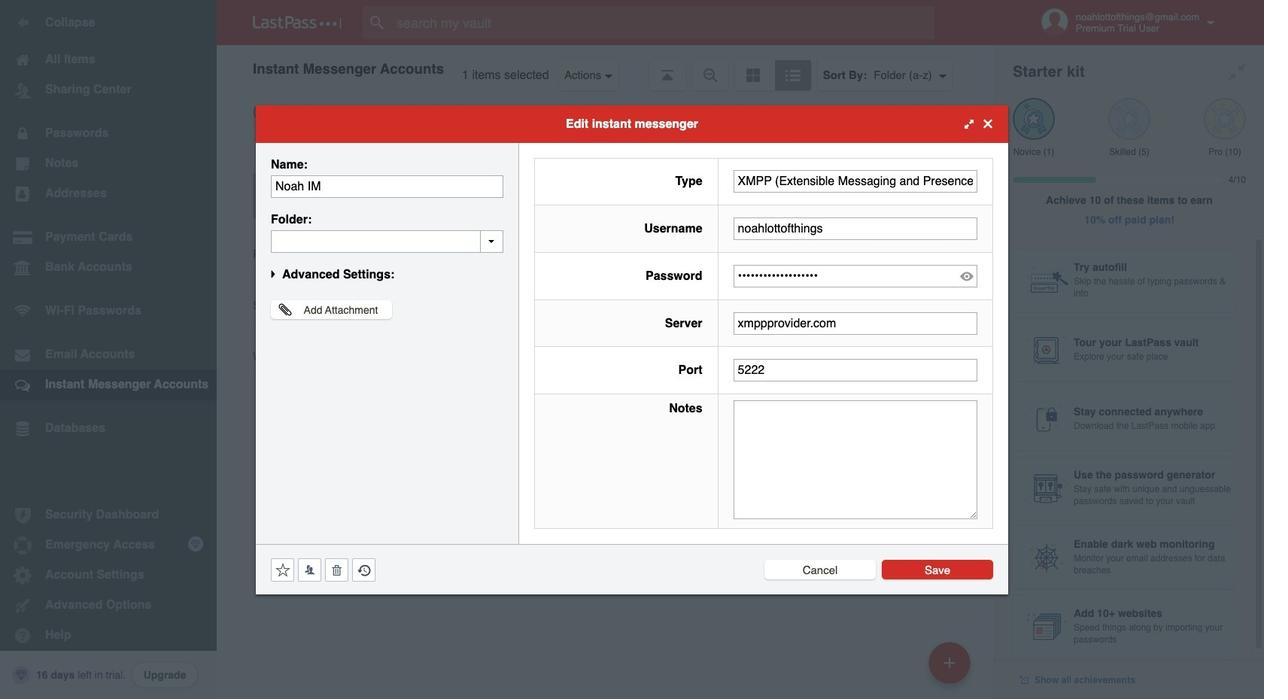 Task type: describe. For each thing, give the bounding box(es) containing it.
vault options navigation
[[217, 45, 995, 90]]

lastpass image
[[253, 16, 342, 29]]

new item image
[[944, 657, 955, 668]]



Task type: locate. For each thing, give the bounding box(es) containing it.
search my vault text field
[[363, 6, 964, 39]]

new item navigation
[[923, 637, 980, 699]]

main navigation navigation
[[0, 0, 217, 699]]

None text field
[[271, 175, 503, 198]]

None password field
[[733, 265, 978, 287]]

None text field
[[733, 170, 978, 193], [733, 218, 978, 240], [271, 230, 503, 252], [733, 312, 978, 335], [733, 359, 978, 382], [733, 400, 978, 519], [733, 170, 978, 193], [733, 218, 978, 240], [271, 230, 503, 252], [733, 312, 978, 335], [733, 359, 978, 382], [733, 400, 978, 519]]

dialog
[[256, 105, 1008, 594]]

Search search field
[[363, 6, 964, 39]]



